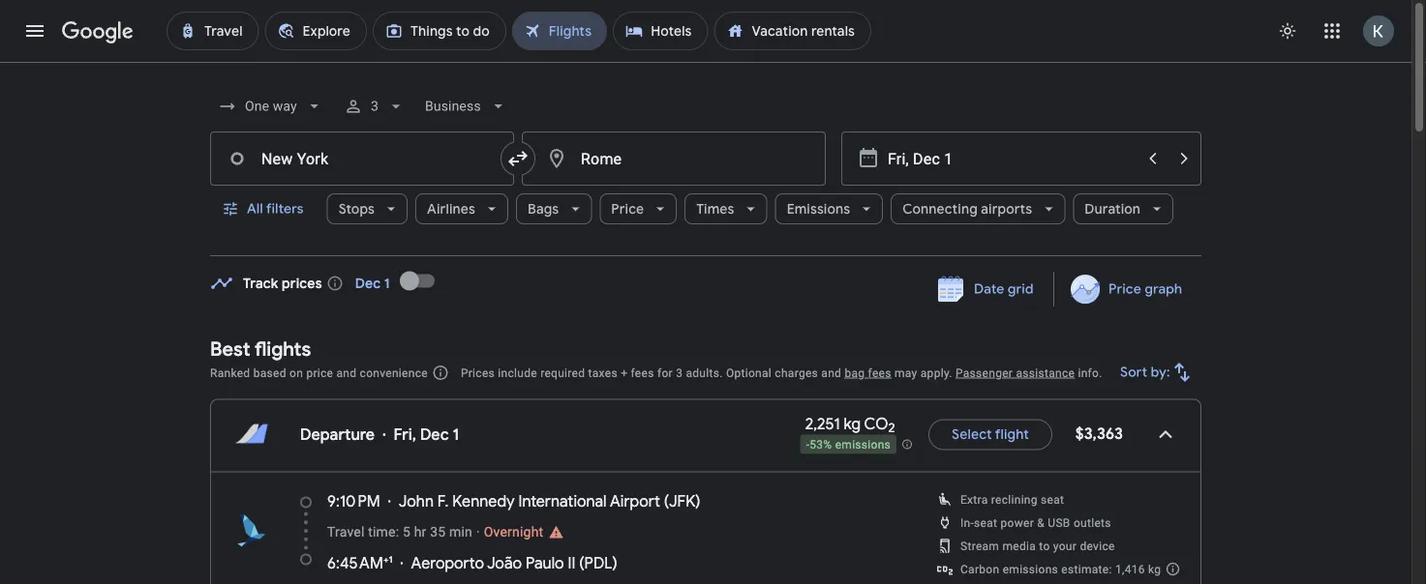 Task type: describe. For each thing, give the bounding box(es) containing it.
kennedy
[[452, 492, 515, 512]]

best flights
[[210, 337, 311, 362]]

connecting airports button
[[891, 186, 1065, 232]]

by:
[[1151, 364, 1171, 381]]

connecting
[[902, 200, 978, 218]]

flight
[[995, 426, 1029, 444]]

53%
[[810, 439, 832, 452]]

-
[[806, 439, 810, 452]]

dec 1
[[355, 275, 390, 292]]

extra
[[960, 493, 988, 507]]

3 inside best flights "main content"
[[676, 366, 683, 380]]

airlines
[[427, 200, 475, 218]]

airport
[[610, 492, 660, 512]]

price for price
[[611, 200, 644, 218]]

35
[[430, 525, 446, 541]]

international
[[518, 492, 607, 512]]

paulo
[[526, 554, 564, 574]]

outlets
[[1074, 517, 1111, 530]]

change appearance image
[[1264, 8, 1311, 54]]

apply.
[[921, 366, 952, 380]]

ii
[[568, 554, 576, 574]]

1 horizontal spatial emissions
[[1003, 563, 1058, 577]]

9:10 pm
[[327, 492, 380, 512]]

prices include required taxes + fees for 3 adults. optional charges and bag fees may apply. passenger assistance
[[461, 366, 1075, 380]]

sort
[[1120, 364, 1148, 381]]

taxes
[[588, 366, 618, 380]]

duration button
[[1073, 186, 1173, 232]]

for
[[657, 366, 673, 380]]

include
[[498, 366, 537, 380]]

none search field containing all filters
[[210, 83, 1201, 257]]

extra reclining seat
[[960, 493, 1064, 507]]

date
[[974, 281, 1005, 298]]

pdl
[[584, 554, 612, 574]]

 image inside best flights "main content"
[[476, 525, 480, 541]]

2 and from the left
[[821, 366, 841, 380]]

1 for 6:45 am + 1
[[389, 554, 393, 566]]

price
[[306, 366, 333, 380]]

stream
[[960, 540, 999, 553]]

0 horizontal spatial (
[[579, 554, 584, 574]]

price for price graph
[[1108, 281, 1141, 298]]

5
[[403, 525, 410, 541]]

swap origin and destination. image
[[506, 147, 530, 170]]

0 horizontal spatial )
[[612, 554, 617, 574]]

2,251
[[805, 414, 840, 434]]

date grid
[[974, 281, 1034, 298]]

0 vertical spatial (
[[664, 492, 669, 512]]

travel time: 5 hr 35 min
[[327, 525, 472, 541]]

track prices
[[243, 275, 322, 292]]

bag fees button
[[845, 366, 891, 380]]

stops
[[339, 200, 375, 218]]

john f. kennedy international airport ( jfk )
[[399, 492, 701, 512]]

dec inside find the best price region
[[355, 275, 381, 292]]

power
[[1001, 517, 1034, 530]]

reclining
[[991, 493, 1038, 507]]

1 vertical spatial dec
[[420, 425, 449, 445]]

john
[[399, 492, 434, 512]]

aeroporto
[[411, 554, 484, 574]]

filters
[[266, 200, 304, 218]]

media
[[1002, 540, 1036, 553]]

6:45 am + 1
[[327, 554, 393, 574]]

usb
[[1048, 517, 1070, 530]]

2 fees from the left
[[868, 366, 891, 380]]

estimate:
[[1061, 563, 1112, 577]]

track
[[243, 275, 278, 292]]

stops button
[[327, 186, 408, 232]]

ranked
[[210, 366, 250, 380]]

emissions
[[787, 200, 850, 218]]

min
[[449, 525, 472, 541]]

emissions button
[[775, 186, 883, 232]]

bags
[[528, 200, 559, 218]]

best flights main content
[[210, 258, 1201, 585]]

passenger assistance button
[[956, 366, 1075, 380]]

bags button
[[516, 186, 592, 232]]

sort by: button
[[1113, 350, 1201, 396]]

fri,
[[394, 425, 416, 445]]

stream media to your device
[[960, 540, 1115, 553]]

assistance
[[1016, 366, 1075, 380]]

travel
[[327, 525, 365, 541]]

ranked based on price and convenience
[[210, 366, 428, 380]]

all
[[247, 200, 263, 218]]

loading results progress bar
[[0, 62, 1412, 66]]

$3,363
[[1075, 424, 1123, 444]]

1 and from the left
[[336, 366, 357, 380]]



Task type: vqa. For each thing, say whether or not it's contained in the screenshot.
1,191 kg CO
no



Task type: locate. For each thing, give the bounding box(es) containing it.
1 vertical spatial 1
[[453, 425, 459, 445]]

None field
[[210, 89, 332, 124], [417, 89, 516, 124], [210, 89, 332, 124], [417, 89, 516, 124]]

1,416
[[1115, 563, 1145, 577]]

Departure text field
[[888, 133, 1136, 185]]

airports
[[981, 200, 1032, 218]]

times button
[[685, 186, 767, 232]]

2 vertical spatial 1
[[389, 554, 393, 566]]

best
[[210, 337, 250, 362]]

) right 'airport'
[[695, 492, 701, 512]]

1 horizontal spatial dec
[[420, 425, 449, 445]]

0 horizontal spatial +
[[383, 554, 389, 566]]

(
[[664, 492, 669, 512], [579, 554, 584, 574]]

+ right the taxes
[[621, 366, 628, 380]]

dec right learn more about tracked prices image
[[355, 275, 381, 292]]

1 down the 'time:'
[[389, 554, 393, 566]]

1 right learn more about tracked prices image
[[384, 275, 390, 292]]

to
[[1039, 540, 1050, 553]]

find the best price region
[[210, 258, 1201, 322]]

passenger
[[956, 366, 1013, 380]]

aeroporto joão paulo ii ( pdl )
[[411, 554, 617, 574]]

0 vertical spatial seat
[[1041, 493, 1064, 507]]

fees right bag
[[868, 366, 891, 380]]

based
[[253, 366, 286, 380]]

+ inside the 6:45 am + 1
[[383, 554, 389, 566]]

1 inside find the best price region
[[384, 275, 390, 292]]

price graph button
[[1058, 272, 1198, 307]]

seat up usb
[[1041, 493, 1064, 507]]

optional
[[726, 366, 772, 380]]

price left graph
[[1108, 281, 1141, 298]]

3363 US dollars text field
[[1075, 424, 1123, 444]]

1 horizontal spatial price
[[1108, 281, 1141, 298]]

1 inside the 6:45 am + 1
[[389, 554, 393, 566]]

) right "ii"
[[612, 554, 617, 574]]

0 horizontal spatial dec
[[355, 275, 381, 292]]

price right bags popup button
[[611, 200, 644, 218]]

and right price
[[336, 366, 357, 380]]

carbon emissions estimate: 1,416 kilograms element
[[960, 563, 1161, 577]]

adults.
[[686, 366, 723, 380]]

1 vertical spatial (
[[579, 554, 584, 574]]

overnight
[[484, 525, 543, 541]]

main menu image
[[23, 19, 46, 43]]

( right 'airport'
[[664, 492, 669, 512]]

1 right the fri,
[[453, 425, 459, 445]]

1 vertical spatial )
[[612, 554, 617, 574]]

-53% emissions
[[806, 439, 891, 452]]

3
[[371, 98, 378, 114], [676, 366, 683, 380]]

duration
[[1085, 200, 1141, 218]]

all filters
[[247, 200, 304, 218]]

1 vertical spatial price
[[1108, 281, 1141, 298]]

1 horizontal spatial )
[[695, 492, 701, 512]]

required
[[540, 366, 585, 380]]

date grid button
[[924, 272, 1049, 307]]

may
[[895, 366, 917, 380]]

3 button
[[336, 83, 413, 130]]

kg right 1,416
[[1148, 563, 1161, 577]]

convenience
[[360, 366, 428, 380]]

device
[[1080, 540, 1115, 553]]

learn more about ranking image
[[432, 365, 449, 382]]

carbon
[[960, 563, 1000, 577]]

0 vertical spatial price
[[611, 200, 644, 218]]

emissions down 2,251 kg co 2
[[835, 439, 891, 452]]

and left bag
[[821, 366, 841, 380]]

1 vertical spatial seat
[[974, 517, 997, 530]]

select flight button
[[929, 412, 1052, 458]]

 image
[[476, 525, 480, 541]]

times
[[696, 200, 734, 218]]

( right "ii"
[[579, 554, 584, 574]]

0 horizontal spatial seat
[[974, 517, 997, 530]]

Departure time: 9:10 PM. text field
[[327, 492, 380, 512]]

none text field inside search box
[[210, 132, 514, 186]]

joão
[[487, 554, 522, 574]]

1 horizontal spatial fees
[[868, 366, 891, 380]]

+ down the 'time:'
[[383, 554, 389, 566]]

1 horizontal spatial kg
[[1148, 563, 1161, 577]]

fri, dec 1
[[394, 425, 459, 445]]

0 horizontal spatial 3
[[371, 98, 378, 114]]

emissions down the stream media to your device
[[1003, 563, 1058, 577]]

0 vertical spatial emissions
[[835, 439, 891, 452]]

1 horizontal spatial (
[[664, 492, 669, 512]]

0 horizontal spatial kg
[[844, 414, 861, 434]]

price
[[611, 200, 644, 218], [1108, 281, 1141, 298]]

0 vertical spatial 3
[[371, 98, 378, 114]]

6:45 am
[[327, 554, 383, 574]]

prices
[[282, 275, 322, 292]]

price inside popup button
[[611, 200, 644, 218]]

f.
[[437, 492, 449, 512]]

prices
[[461, 366, 495, 380]]

1 vertical spatial 3
[[676, 366, 683, 380]]

price inside button
[[1108, 281, 1141, 298]]

select
[[952, 426, 992, 444]]

0 horizontal spatial fees
[[631, 366, 654, 380]]

charges
[[775, 366, 818, 380]]

dec right the fri,
[[420, 425, 449, 445]]

time:
[[368, 525, 399, 541]]

fees left for
[[631, 366, 654, 380]]

0 vertical spatial +
[[621, 366, 628, 380]]

all filters button
[[210, 186, 319, 232]]

1 vertical spatial +
[[383, 554, 389, 566]]

select flight
[[952, 426, 1029, 444]]

Arrival time: 6:45 AM on  Saturday, December 2. text field
[[327, 554, 393, 574]]

0 horizontal spatial price
[[611, 200, 644, 218]]

0 vertical spatial kg
[[844, 414, 861, 434]]

+
[[621, 366, 628, 380], [383, 554, 389, 566]]

seat
[[1041, 493, 1064, 507], [974, 517, 997, 530]]

0 vertical spatial 1
[[384, 275, 390, 292]]

&
[[1037, 517, 1045, 530]]

learn more about tracked prices image
[[326, 275, 343, 292]]

departure
[[300, 425, 375, 445]]

1 vertical spatial kg
[[1148, 563, 1161, 577]]

carbon emissions estimate: 1,416 kg
[[960, 563, 1161, 577]]

3 inside popup button
[[371, 98, 378, 114]]

0 horizontal spatial emissions
[[835, 439, 891, 452]]

1 vertical spatial emissions
[[1003, 563, 1058, 577]]

on
[[290, 366, 303, 380]]

flights
[[255, 337, 311, 362]]

kg up -53% emissions
[[844, 414, 861, 434]]

)
[[695, 492, 701, 512], [612, 554, 617, 574]]

in-seat power & usb outlets
[[960, 517, 1111, 530]]

graph
[[1144, 281, 1182, 298]]

co
[[864, 414, 888, 434]]

1
[[384, 275, 390, 292], [453, 425, 459, 445], [389, 554, 393, 566]]

bag
[[845, 366, 865, 380]]

fees
[[631, 366, 654, 380], [868, 366, 891, 380]]

kg inside 2,251 kg co 2
[[844, 414, 861, 434]]

sort by:
[[1120, 364, 1171, 381]]

1 horizontal spatial 3
[[676, 366, 683, 380]]

2
[[888, 420, 895, 437]]

1 fees from the left
[[631, 366, 654, 380]]

0 vertical spatial dec
[[355, 275, 381, 292]]

jfk
[[669, 492, 695, 512]]

1 horizontal spatial and
[[821, 366, 841, 380]]

1 horizontal spatial seat
[[1041, 493, 1064, 507]]

your
[[1053, 540, 1077, 553]]

price graph
[[1108, 281, 1182, 298]]

None text field
[[210, 132, 514, 186]]

None text field
[[522, 132, 826, 186]]

0 horizontal spatial and
[[336, 366, 357, 380]]

kg
[[844, 414, 861, 434], [1148, 563, 1161, 577]]

2,251 kg co 2
[[805, 414, 895, 437]]

1 for fri, dec 1
[[453, 425, 459, 445]]

and
[[336, 366, 357, 380], [821, 366, 841, 380]]

1 horizontal spatial +
[[621, 366, 628, 380]]

emissions
[[835, 439, 891, 452], [1003, 563, 1058, 577]]

None search field
[[210, 83, 1201, 257]]

in-
[[960, 517, 974, 530]]

seat up 'stream'
[[974, 517, 997, 530]]

connecting airports
[[902, 200, 1032, 218]]

0 vertical spatial )
[[695, 492, 701, 512]]

dec
[[355, 275, 381, 292], [420, 425, 449, 445]]



